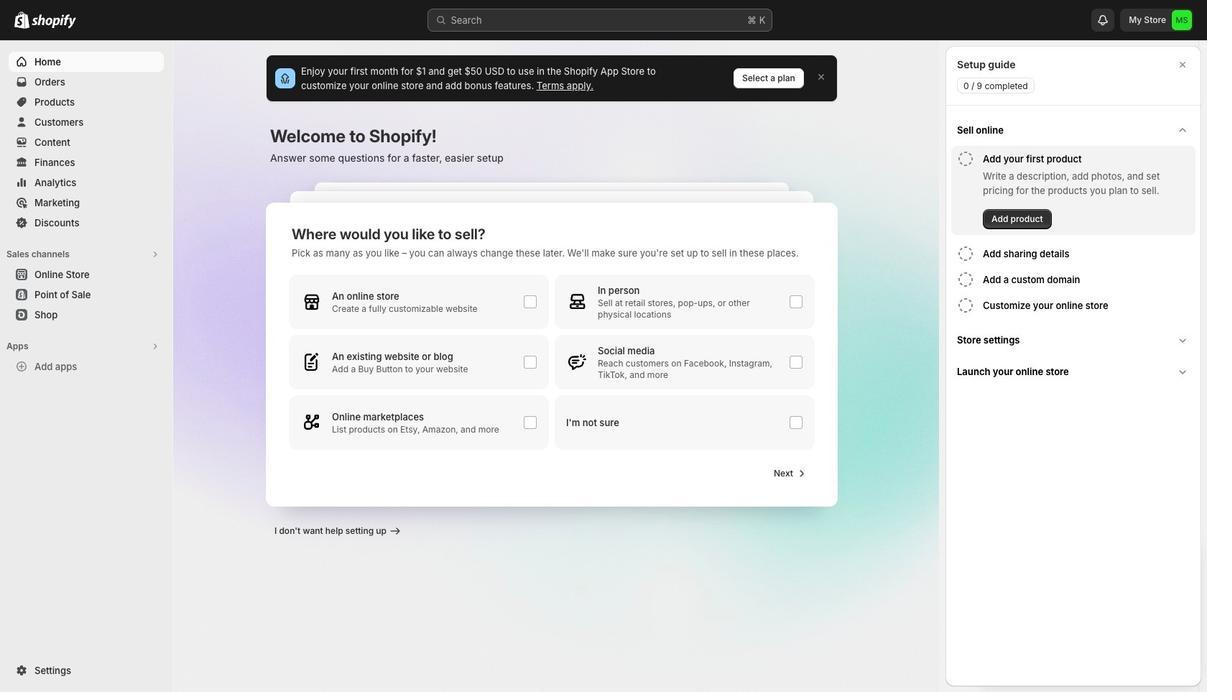 Task type: vqa. For each thing, say whether or not it's contained in the screenshot.
'Mark Customize your online store as done' ICON
yes



Task type: describe. For each thing, give the bounding box(es) containing it.
mark add sharing details as done image
[[958, 245, 975, 262]]

mark add a custom domain as done image
[[958, 271, 975, 288]]

shopify image
[[32, 14, 76, 29]]



Task type: locate. For each thing, give the bounding box(es) containing it.
mark add your first product as done image
[[958, 150, 975, 168]]

dialog
[[946, 46, 1202, 687]]

shopify image
[[14, 12, 29, 29]]

my store image
[[1173, 10, 1193, 30]]

mark customize your online store as done image
[[958, 297, 975, 314]]



